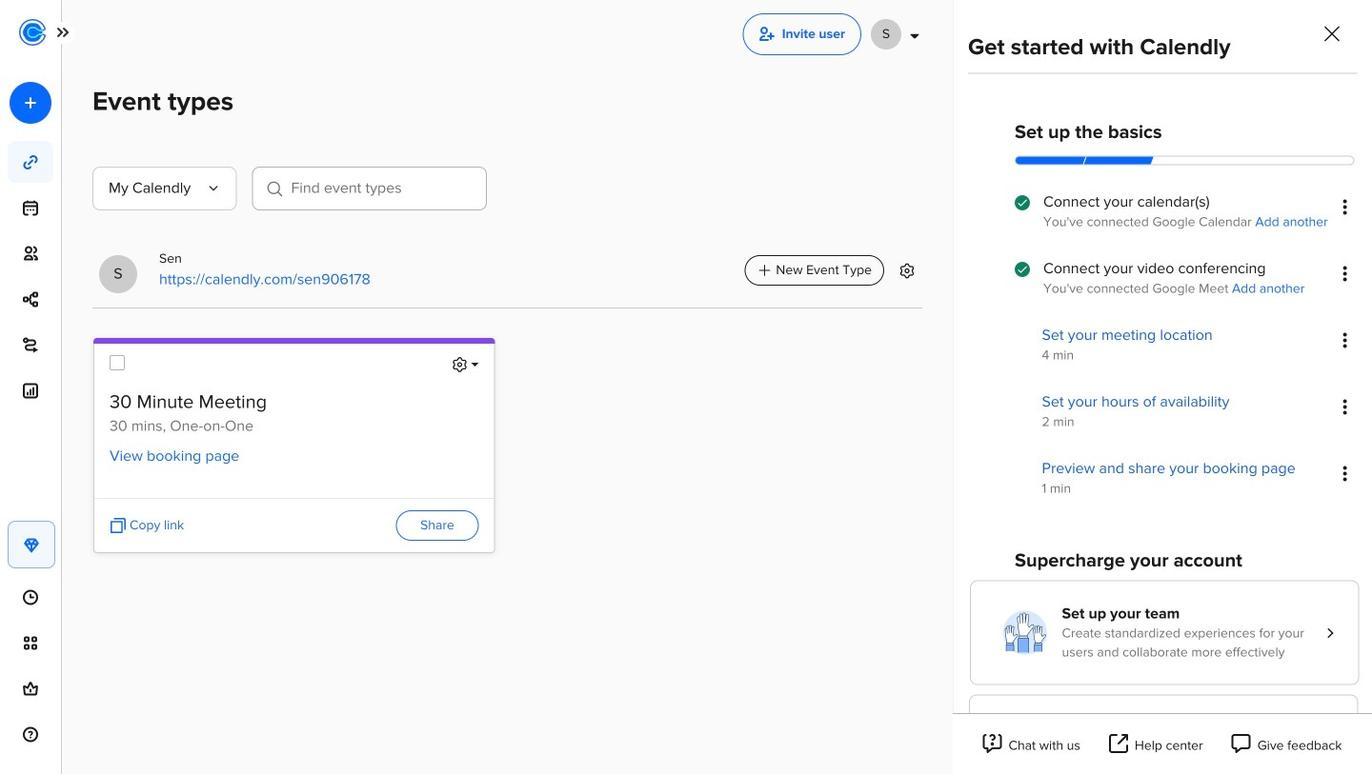 Task type: vqa. For each thing, say whether or not it's contained in the screenshot.
Options button for connect calendar image
yes



Task type: describe. For each thing, give the bounding box(es) containing it.
home image
[[19, 19, 46, 46]]



Task type: locate. For each thing, give the bounding box(es) containing it.
options button for connect calendar image
[[1334, 200, 1357, 215]]

options button for connect video image
[[1334, 266, 1357, 282]]

event types element
[[8, 141, 53, 183]]

main navigation element
[[0, 0, 74, 775]]

options button for setting your meeting location image
[[1334, 333, 1357, 348]]

Find event types field
[[252, 167, 487, 211]]

None search field
[[252, 167, 487, 218]]



